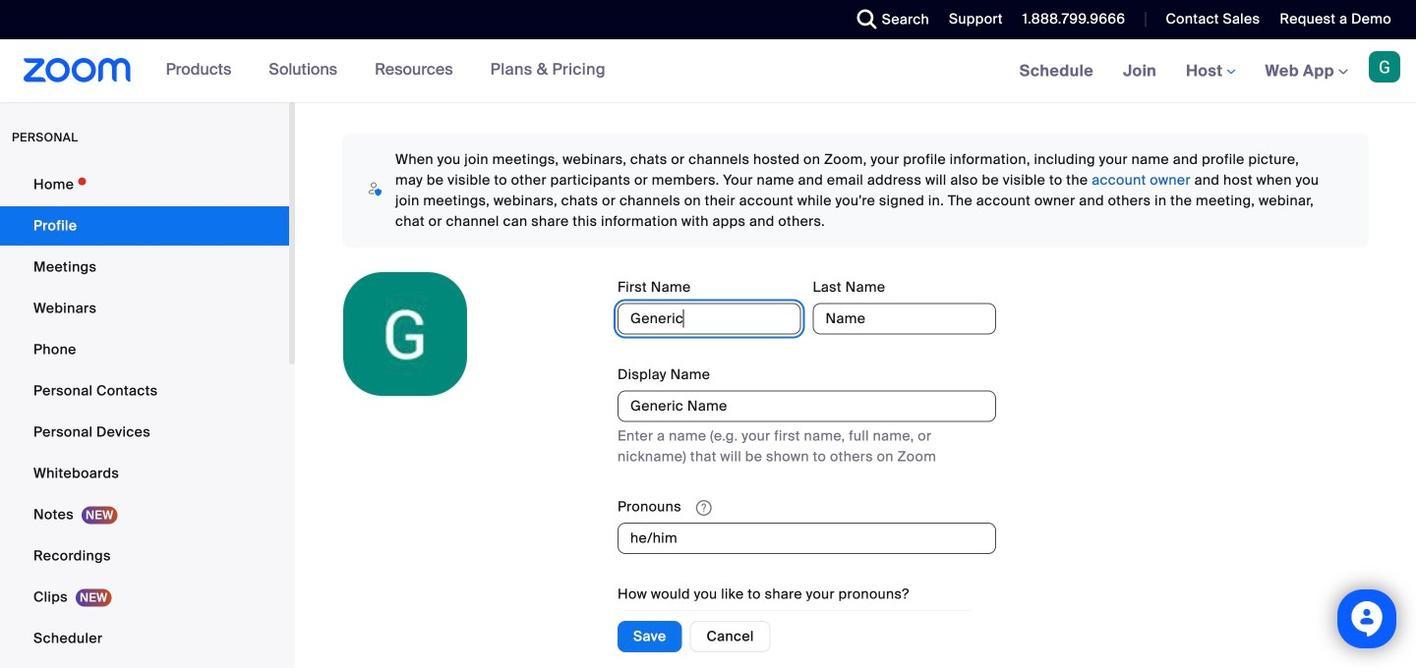 Task type: locate. For each thing, give the bounding box(es) containing it.
product information navigation
[[151, 39, 621, 102]]

Last Name text field
[[813, 304, 997, 335]]

banner
[[0, 39, 1417, 104]]

profile picture image
[[1369, 51, 1401, 83]]

edit user photo image
[[390, 326, 421, 343]]

None text field
[[618, 391, 997, 423]]

meetings navigation
[[1005, 39, 1417, 104]]



Task type: vqa. For each thing, say whether or not it's contained in the screenshot.
text field
yes



Task type: describe. For each thing, give the bounding box(es) containing it.
Pronouns text field
[[618, 524, 997, 555]]

learn more about pronouns image
[[690, 500, 718, 517]]

personal menu menu
[[0, 165, 289, 669]]

user photo image
[[343, 273, 467, 396]]

zoom logo image
[[24, 58, 131, 83]]

First Name text field
[[618, 304, 801, 335]]



